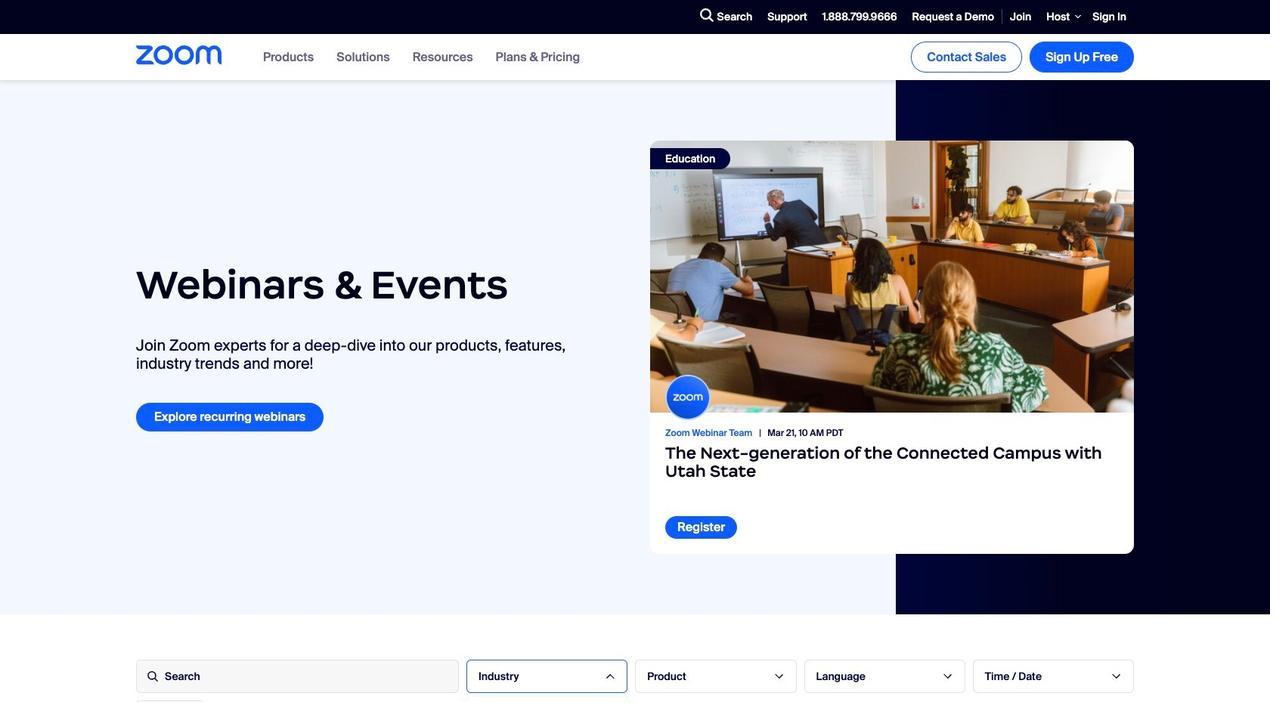 Task type: vqa. For each thing, say whether or not it's contained in the screenshot.
the rightmost "Companion"
no



Task type: describe. For each thing, give the bounding box(es) containing it.
edu-higher ed_experiences_6 image
[[651, 141, 1135, 413]]

Search field
[[136, 660, 459, 693]]

zoom logo image
[[136, 46, 222, 65]]

zoom webinar team image
[[667, 377, 710, 419]]



Task type: locate. For each thing, give the bounding box(es) containing it.
None search field
[[645, 5, 696, 29]]

search image
[[700, 9, 714, 22], [700, 9, 714, 22]]



